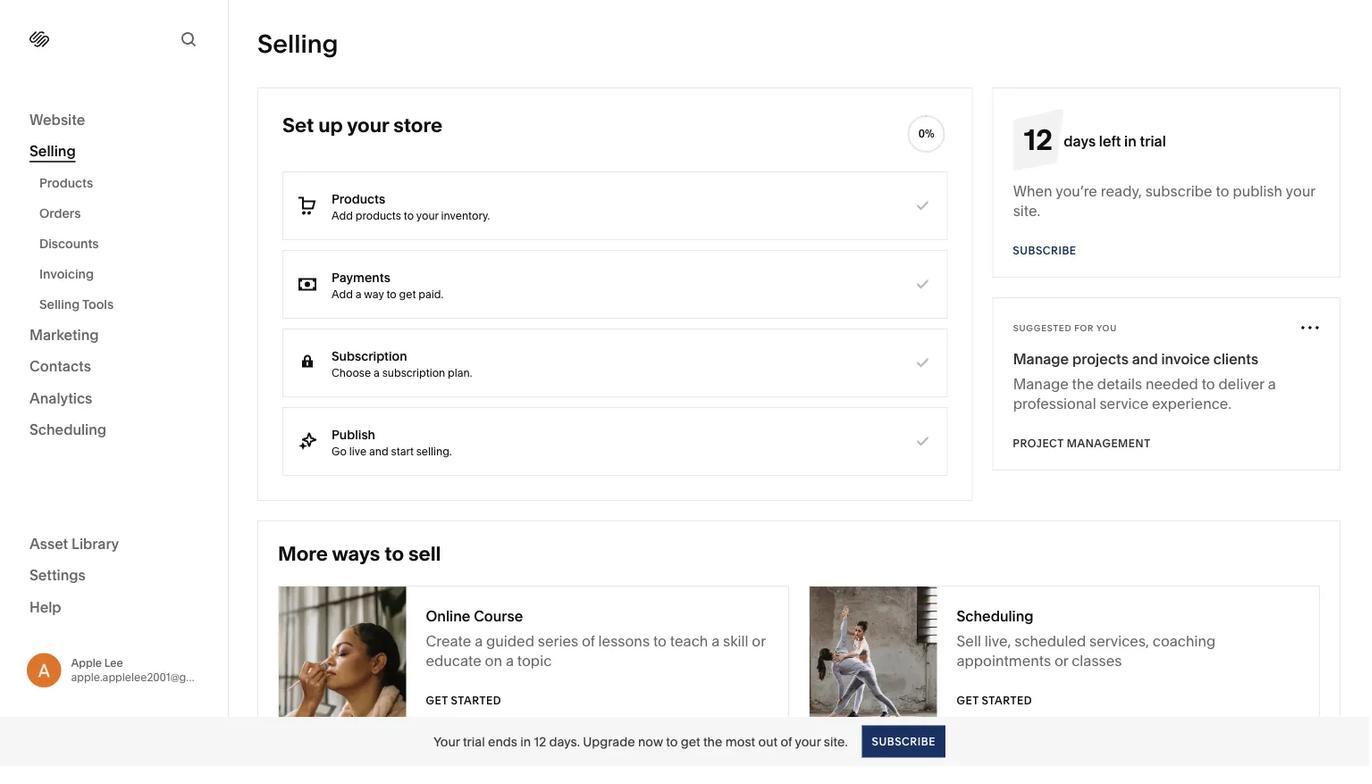 Task type: vqa. For each thing, say whether or not it's contained in the screenshot.
Trial
yes



Task type: locate. For each thing, give the bounding box(es) containing it.
publish
[[1233, 182, 1283, 200]]

educate
[[426, 652, 481, 670]]

to inside online course create a guided series of lessons to teach a skill or educate on a topic
[[653, 633, 667, 650]]

1 vertical spatial subscribe
[[872, 735, 936, 748]]

1 vertical spatial add
[[332, 288, 353, 301]]

create
[[426, 633, 471, 650]]

marketing
[[29, 326, 99, 344]]

out
[[758, 735, 778, 750]]

add inside products add products to your inventory.
[[332, 209, 353, 222]]

1 horizontal spatial started
[[982, 695, 1032, 708]]

get started for scheduling sell live, scheduled services, coaching appointments or classes
[[957, 695, 1032, 708]]

way
[[364, 288, 384, 301]]

your left inventory.
[[416, 209, 438, 222]]

ends
[[488, 735, 517, 750]]

0 vertical spatial selling
[[257, 29, 338, 59]]

scheduling up live,
[[957, 608, 1034, 625]]

to left teach
[[653, 633, 667, 650]]

1 horizontal spatial get started button
[[957, 685, 1032, 718]]

0 vertical spatial site.
[[1013, 202, 1040, 219]]

0 vertical spatial and
[[1132, 350, 1158, 368]]

service
[[1100, 395, 1149, 412]]

1 horizontal spatial get
[[957, 695, 979, 708]]

subscribe
[[1145, 182, 1212, 200]]

1 horizontal spatial scheduling
[[957, 608, 1034, 625]]

ways
[[332, 542, 380, 566]]

0 horizontal spatial scheduling
[[29, 421, 106, 439]]

ready,
[[1101, 182, 1142, 200]]

1 horizontal spatial get
[[681, 735, 700, 750]]

skill
[[723, 633, 748, 650]]

0 horizontal spatial products
[[39, 176, 93, 191]]

0 horizontal spatial get started
[[426, 695, 501, 708]]

1 horizontal spatial and
[[1132, 350, 1158, 368]]

manage
[[1013, 350, 1069, 368], [1013, 375, 1069, 393]]

or inside online course create a guided series of lessons to teach a skill or educate on a topic
[[752, 633, 766, 650]]

set
[[282, 113, 314, 137]]

a
[[355, 288, 362, 301], [374, 366, 380, 379], [1268, 375, 1276, 393], [475, 633, 483, 650], [711, 633, 720, 650], [506, 652, 514, 670]]

get started button down appointments on the right bottom
[[957, 685, 1032, 718]]

deliver
[[1219, 375, 1264, 393]]

suggested
[[1013, 323, 1072, 334]]

1 vertical spatial manage
[[1013, 375, 1069, 393]]

and up "details"
[[1132, 350, 1158, 368]]

1 get from the left
[[426, 695, 448, 708]]

add down payments
[[332, 288, 353, 301]]

1 vertical spatial scheduling
[[957, 608, 1034, 625]]

invoice
[[1161, 350, 1210, 368]]

now
[[638, 735, 663, 750]]

products for products add products to your inventory.
[[332, 191, 385, 206]]

0 horizontal spatial in
[[520, 735, 531, 750]]

in right left at the top of the page
[[1124, 132, 1137, 150]]

1 get started button from the left
[[426, 685, 501, 718]]

1 started from the left
[[451, 695, 501, 708]]

0 vertical spatial in
[[1124, 132, 1137, 150]]

0 horizontal spatial get
[[399, 288, 416, 301]]

get started for online course create a guided series of lessons to teach a skill or educate on a topic
[[426, 695, 501, 708]]

get started down appointments on the right bottom
[[957, 695, 1032, 708]]

2 manage from the top
[[1013, 375, 1069, 393]]

and inside publish go live and start selling.
[[369, 445, 388, 458]]

trial
[[1140, 132, 1166, 150], [463, 735, 485, 750]]

settings link
[[29, 566, 198, 587]]

to
[[1216, 182, 1229, 200], [404, 209, 414, 222], [386, 288, 397, 301], [1202, 375, 1215, 393], [385, 542, 404, 566], [653, 633, 667, 650], [666, 735, 678, 750]]

choose
[[332, 366, 371, 379]]

0 horizontal spatial of
[[582, 633, 595, 650]]

12
[[1024, 122, 1053, 157], [534, 735, 546, 750]]

the left most
[[703, 735, 722, 750]]

1 horizontal spatial 12
[[1024, 122, 1053, 157]]

0 vertical spatial trial
[[1140, 132, 1166, 150]]

of
[[582, 633, 595, 650], [781, 735, 792, 750]]

the down 'projects'
[[1072, 375, 1094, 393]]

1 vertical spatial of
[[781, 735, 792, 750]]

12 left days
[[1024, 122, 1053, 157]]

a right create on the left of the page
[[475, 633, 483, 650]]

started for live,
[[982, 695, 1032, 708]]

0 horizontal spatial and
[[369, 445, 388, 458]]

or inside scheduling sell live, scheduled services, coaching appointments or classes
[[1054, 652, 1068, 670]]

for
[[1074, 323, 1094, 334]]

started down appointments on the right bottom
[[982, 695, 1032, 708]]

and
[[1132, 350, 1158, 368], [369, 445, 388, 458]]

1 horizontal spatial site.
[[1013, 202, 1040, 219]]

in
[[1124, 132, 1137, 150], [520, 735, 531, 750]]

a down subscription
[[374, 366, 380, 379]]

trial right left at the top of the page
[[1140, 132, 1166, 150]]

start
[[391, 445, 414, 458]]

0 vertical spatial or
[[752, 633, 766, 650]]

selling down "website"
[[29, 143, 76, 160]]

scheduling sell live, scheduled services, coaching appointments or classes
[[957, 608, 1216, 670]]

0 vertical spatial manage
[[1013, 350, 1069, 368]]

scheduling inside scheduling sell live, scheduled services, coaching appointments or classes
[[957, 608, 1034, 625]]

started down on
[[451, 695, 501, 708]]

get left paid.
[[399, 288, 416, 301]]

manage up professional
[[1013, 375, 1069, 393]]

1 horizontal spatial products
[[332, 191, 385, 206]]

1 horizontal spatial the
[[1072, 375, 1094, 393]]

help
[[29, 599, 61, 616]]

2 get started button from the left
[[957, 685, 1032, 718]]

orders link
[[39, 198, 208, 229]]

asset
[[29, 535, 68, 553]]

to up experience.
[[1202, 375, 1215, 393]]

1 add from the top
[[332, 209, 353, 222]]

services,
[[1089, 633, 1149, 650]]

get right the now
[[681, 735, 700, 750]]

get down appointments on the right bottom
[[957, 695, 979, 708]]

get up your
[[426, 695, 448, 708]]

to left publish
[[1216, 182, 1229, 200]]

of right out
[[781, 735, 792, 750]]

0 vertical spatial subscribe
[[1013, 244, 1077, 257]]

products inside products add products to your inventory.
[[332, 191, 385, 206]]

apple lee apple.applelee2001@gmail.com
[[71, 657, 232, 684]]

1 vertical spatial products
[[332, 191, 385, 206]]

your
[[347, 113, 389, 137], [1286, 182, 1315, 200], [416, 209, 438, 222], [795, 735, 821, 750]]

2 vertical spatial selling
[[39, 297, 80, 312]]

0 vertical spatial add
[[332, 209, 353, 222]]

1 horizontal spatial of
[[781, 735, 792, 750]]

0 horizontal spatial 12
[[534, 735, 546, 750]]

when you're ready, subscribe to publish your site.
[[1013, 182, 1315, 219]]

days.
[[549, 735, 580, 750]]

2 get from the left
[[957, 695, 979, 708]]

scheduling for scheduling sell live, scheduled services, coaching appointments or classes
[[957, 608, 1034, 625]]

projects
[[1072, 350, 1129, 368]]

get for create a guided series of lessons to teach a skill or educate on a topic
[[426, 695, 448, 708]]

0 vertical spatial get
[[399, 288, 416, 301]]

0 vertical spatial products
[[39, 176, 93, 191]]

more
[[278, 542, 328, 566]]

the
[[1072, 375, 1094, 393], [703, 735, 722, 750]]

1 vertical spatial and
[[369, 445, 388, 458]]

to right products on the left
[[404, 209, 414, 222]]

details
[[1097, 375, 1142, 393]]

selling link
[[29, 142, 198, 163]]

manage projects and invoice clients manage the details needed to deliver a professional service experience.
[[1013, 350, 1276, 412]]

selling
[[257, 29, 338, 59], [29, 143, 76, 160], [39, 297, 80, 312]]

products up orders
[[39, 176, 93, 191]]

subscription
[[332, 349, 407, 364]]

1 horizontal spatial get started
[[957, 695, 1032, 708]]

1 vertical spatial 12
[[534, 735, 546, 750]]

0 horizontal spatial get started button
[[426, 685, 501, 718]]

1 vertical spatial the
[[703, 735, 722, 750]]

started
[[451, 695, 501, 708], [982, 695, 1032, 708]]

selling up set
[[257, 29, 338, 59]]

teach
[[670, 633, 708, 650]]

your right publish
[[1286, 182, 1315, 200]]

get started button
[[426, 685, 501, 718], [957, 685, 1032, 718]]

apple.applelee2001@gmail.com
[[71, 671, 232, 684]]

12 left days.
[[534, 735, 546, 750]]

add inside payments add a way to get paid.
[[332, 288, 353, 301]]

get inside payments add a way to get paid.
[[399, 288, 416, 301]]

0 horizontal spatial started
[[451, 695, 501, 708]]

0 horizontal spatial site.
[[824, 735, 848, 750]]

2 started from the left
[[982, 695, 1032, 708]]

0 vertical spatial of
[[582, 633, 595, 650]]

0 horizontal spatial subscribe button
[[862, 726, 945, 758]]

a right on
[[506, 652, 514, 670]]

to inside when you're ready, subscribe to publish your site.
[[1216, 182, 1229, 200]]

of right series
[[582, 633, 595, 650]]

0 vertical spatial scheduling
[[29, 421, 106, 439]]

products
[[39, 176, 93, 191], [332, 191, 385, 206]]

live
[[349, 445, 367, 458]]

0 horizontal spatial subscribe
[[872, 735, 936, 748]]

1 horizontal spatial or
[[1054, 652, 1068, 670]]

started for create
[[451, 695, 501, 708]]

to right way on the top left of the page
[[386, 288, 397, 301]]

products up products on the left
[[332, 191, 385, 206]]

0%
[[918, 127, 934, 140]]

a right deliver on the right
[[1268, 375, 1276, 393]]

get for sell live, scheduled services, coaching appointments or classes
[[957, 695, 979, 708]]

1 vertical spatial or
[[1054, 652, 1068, 670]]

manage down suggested on the right of page
[[1013, 350, 1069, 368]]

0 vertical spatial the
[[1072, 375, 1094, 393]]

scheduling down analytics
[[29, 421, 106, 439]]

site. down when
[[1013, 202, 1040, 219]]

your inside products add products to your inventory.
[[416, 209, 438, 222]]

and right live
[[369, 445, 388, 458]]

subscribe inside button
[[872, 735, 936, 748]]

publish go live and start selling.
[[332, 427, 452, 458]]

1 vertical spatial trial
[[463, 735, 485, 750]]

0 horizontal spatial or
[[752, 633, 766, 650]]

a left way on the top left of the page
[[355, 288, 362, 301]]

1 horizontal spatial subscribe button
[[1013, 235, 1077, 267]]

in right the ends at the bottom left
[[520, 735, 531, 750]]

get started down educate
[[426, 695, 501, 708]]

to inside products add products to your inventory.
[[404, 209, 414, 222]]

analytics
[[29, 390, 92, 407]]

or right skill
[[752, 633, 766, 650]]

add for payments
[[332, 288, 353, 301]]

most
[[725, 735, 755, 750]]

1 manage from the top
[[1013, 350, 1069, 368]]

2 add from the top
[[332, 288, 353, 301]]

get started button down educate
[[426, 685, 501, 718]]

0 horizontal spatial get
[[426, 695, 448, 708]]

days
[[1064, 132, 1096, 150]]

trial right your
[[463, 735, 485, 750]]

selling up marketing at top
[[39, 297, 80, 312]]

invoicing link
[[39, 259, 208, 290]]

add left products on the left
[[332, 209, 353, 222]]

site. right out
[[824, 735, 848, 750]]

marketing link
[[29, 325, 198, 346]]

scheduled
[[1014, 633, 1086, 650]]

2 get started from the left
[[957, 695, 1032, 708]]

1 get started from the left
[[426, 695, 501, 708]]

or down scheduled
[[1054, 652, 1068, 670]]



Task type: describe. For each thing, give the bounding box(es) containing it.
your right out
[[795, 735, 821, 750]]

payments
[[332, 270, 390, 285]]

0 horizontal spatial the
[[703, 735, 722, 750]]

to inside payments add a way to get paid.
[[386, 288, 397, 301]]

1 horizontal spatial in
[[1124, 132, 1137, 150]]

coaching
[[1153, 633, 1216, 650]]

project management button
[[1013, 428, 1151, 460]]

products for products
[[39, 176, 93, 191]]

invoicing
[[39, 267, 94, 282]]

guided
[[486, 633, 534, 650]]

payments add a way to get paid.
[[332, 270, 443, 301]]

online
[[426, 608, 470, 625]]

clients
[[1213, 350, 1258, 368]]

subscription
[[382, 366, 445, 379]]

0 horizontal spatial trial
[[463, 735, 485, 750]]

scheduling link
[[29, 420, 198, 441]]

store
[[393, 113, 442, 137]]

lee
[[104, 657, 123, 670]]

series
[[538, 633, 578, 650]]

products
[[355, 209, 401, 222]]

plan.
[[448, 366, 472, 379]]

1 vertical spatial in
[[520, 735, 531, 750]]

1 vertical spatial selling
[[29, 143, 76, 160]]

analytics link
[[29, 389, 198, 410]]

left
[[1099, 132, 1121, 150]]

suggested for you
[[1013, 323, 1117, 334]]

a left skill
[[711, 633, 720, 650]]

your
[[434, 735, 460, 750]]

to right the now
[[666, 735, 678, 750]]

subscription choose a subscription plan.
[[332, 349, 472, 379]]

management
[[1067, 437, 1151, 450]]

0 vertical spatial subscribe button
[[1013, 235, 1077, 267]]

get started button for scheduling sell live, scheduled services, coaching appointments or classes
[[957, 685, 1032, 718]]

to left sell
[[385, 542, 404, 566]]

project
[[1013, 437, 1064, 450]]

discounts
[[39, 236, 99, 252]]

sell
[[408, 542, 441, 566]]

products link
[[39, 168, 208, 198]]

website link
[[29, 110, 198, 131]]

apple
[[71, 657, 102, 670]]

appointments
[[957, 652, 1051, 670]]

you
[[1096, 323, 1117, 334]]

of inside online course create a guided series of lessons to teach a skill or educate on a topic
[[582, 633, 595, 650]]

to inside manage projects and invoice clients manage the details needed to deliver a professional service experience.
[[1202, 375, 1215, 393]]

when
[[1013, 182, 1052, 200]]

a inside manage projects and invoice clients manage the details needed to deliver a professional service experience.
[[1268, 375, 1276, 393]]

products add products to your inventory.
[[332, 191, 490, 222]]

scheduling for scheduling
[[29, 421, 106, 439]]

add for products
[[332, 209, 353, 222]]

help link
[[29, 598, 61, 618]]

project management
[[1013, 437, 1151, 450]]

contacts
[[29, 358, 91, 375]]

more ways to sell
[[278, 542, 441, 566]]

and inside manage projects and invoice clients manage the details needed to deliver a professional service experience.
[[1132, 350, 1158, 368]]

contacts link
[[29, 357, 198, 378]]

professional
[[1013, 395, 1096, 412]]

site. inside when you're ready, subscribe to publish your site.
[[1013, 202, 1040, 219]]

course
[[474, 608, 523, 625]]

orders
[[39, 206, 81, 221]]

set up your store
[[282, 113, 442, 137]]

you're
[[1056, 182, 1097, 200]]

website
[[29, 111, 85, 128]]

lessons
[[598, 633, 650, 650]]

a inside payments add a way to get paid.
[[355, 288, 362, 301]]

selling.
[[416, 445, 452, 458]]

the inside manage projects and invoice clients manage the details needed to deliver a professional service experience.
[[1072, 375, 1094, 393]]

selling tools
[[39, 297, 114, 312]]

get started button for online course create a guided series of lessons to teach a skill or educate on a topic
[[426, 685, 501, 718]]

0 vertical spatial 12
[[1024, 122, 1053, 157]]

on
[[485, 652, 502, 670]]

1 vertical spatial get
[[681, 735, 700, 750]]

selling tools link
[[39, 290, 208, 320]]

up
[[318, 113, 343, 137]]

tools
[[82, 297, 114, 312]]

inventory.
[[441, 209, 490, 222]]

publish
[[332, 427, 375, 442]]

asset library
[[29, 535, 119, 553]]

a inside subscription choose a subscription plan.
[[374, 366, 380, 379]]

discounts link
[[39, 229, 208, 259]]

needed
[[1146, 375, 1198, 393]]

your trial ends in 12 days. upgrade now to get the most out of your site.
[[434, 735, 848, 750]]

go
[[332, 445, 347, 458]]

1 vertical spatial subscribe button
[[862, 726, 945, 758]]

asset library link
[[29, 534, 198, 555]]

days left in trial
[[1064, 132, 1166, 150]]

classes
[[1072, 652, 1122, 670]]

your right up at the top of page
[[347, 113, 389, 137]]

1 vertical spatial site.
[[824, 735, 848, 750]]

settings
[[29, 567, 86, 584]]

experience.
[[1152, 395, 1232, 412]]

paid.
[[418, 288, 443, 301]]

your inside when you're ready, subscribe to publish your site.
[[1286, 182, 1315, 200]]

live,
[[985, 633, 1011, 650]]

upgrade
[[583, 735, 635, 750]]

1 horizontal spatial subscribe
[[1013, 244, 1077, 257]]

sell
[[957, 633, 981, 650]]

1 horizontal spatial trial
[[1140, 132, 1166, 150]]

library
[[71, 535, 119, 553]]



